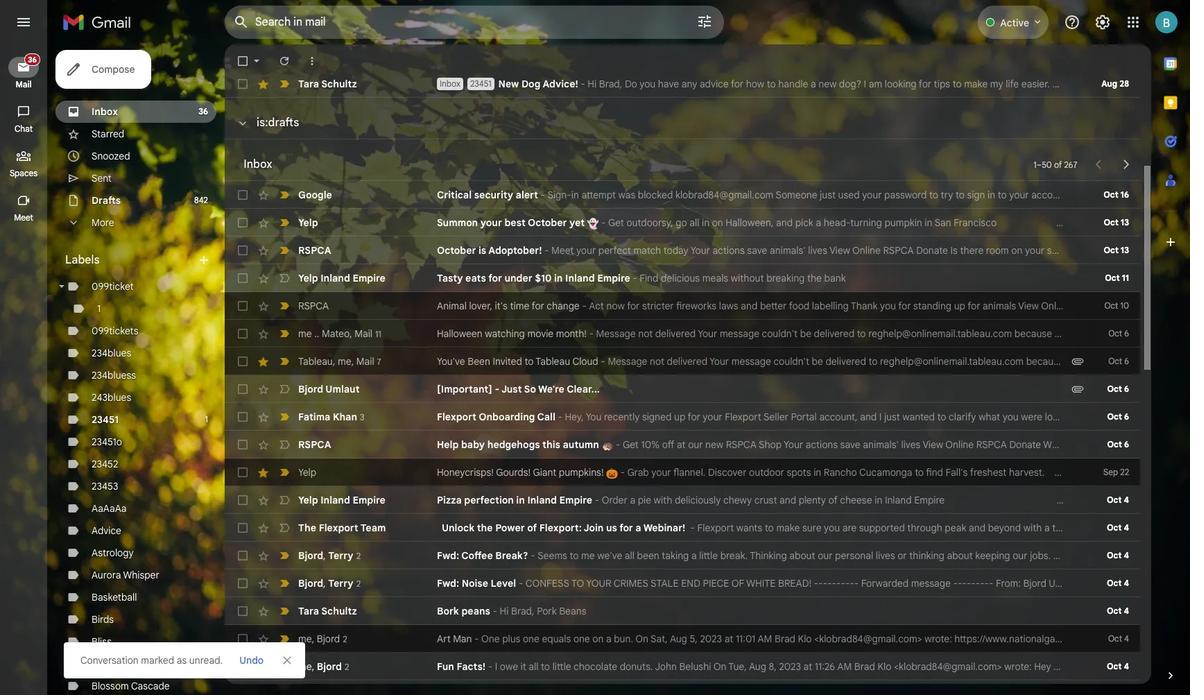 Task type: vqa. For each thing, say whether or not it's contained in the screenshot.
4 corresponding to Fwd: Noise Level - CONFESS TO YOUR CRIMES STALE END PIECE OF WHITE BREAD! ---------- Forwarded message --------- From: Bjord Umlaut <sicritbjordd@gmail.com
yes



Task type: describe. For each thing, give the bounding box(es) containing it.
6 for you've been invited to tableau cloud - message not delivered your message couldn't be delivered to reghelp@onlinemail.tableau.com because the remote server is misconf
[[1125, 356, 1130, 366]]

for right time
[[532, 300, 544, 312]]

1 yelp from the top
[[298, 216, 318, 229]]

4 for pizza perfection in inland empire - order a pie with deliciously chewy crust and plenty of cheese in inland empire ͏ ͏ ͏ ͏ ͏ ͏ ͏ ͏ ͏ ͏ ͏ ͏ ͏ ͏ ͏ ͏ ͏ ͏ ͏ ͏ ͏ ͏ ͏ ͏ ͏ ͏ ͏ ͏ ͏ ͏ ͏ ͏ ͏ ͏ ͏ ͏ ͏ ͏ ͏ ͏ ͏ ͏ ͏ ͏ ͏ ͏ ͏ ͏ ͏ ͏ ͏ ͏ ͏ ͏ ͏ ͏ ͏ ͏ ͏ ͏ ͏
[[1124, 495, 1130, 505]]

2 about from the left
[[947, 550, 973, 562]]

it's
[[1131, 550, 1144, 562]]

2 vertical spatial inbox
[[244, 157, 273, 171]]

1 horizontal spatial just
[[885, 411, 900, 423]]

0 horizontal spatial am
[[758, 633, 773, 645]]

your right shop
[[784, 438, 804, 451]]

your up [important] - just so we're clear... link
[[710, 355, 729, 368]]

gmail image
[[62, 8, 138, 36]]

1 horizontal spatial this
[[1069, 244, 1085, 257]]

0 vertical spatial klo
[[798, 633, 812, 645]]

0 horizontal spatial brad,
[[511, 605, 535, 617]]

oct for get outdoorsy, go all in on halloween, and pick a head-turning pumpkin in san francisco ͏ ͏ ͏ ͏ ͏ ͏͏ ͏ ͏ ͏ ͏ ͏͏ ͏ ͏ ͏ ͏ ͏͏ ͏ ͏ ͏ ͏ ͏͏ ͏ ͏ ͏ ͏ ͏͏ ͏ ͏ ͏ ͏ ͏͏ ͏ ͏ ͏ ͏ ͏͏ ͏ ͏ ͏ ͏ ͏͏ ͏ ͏ ͏ ͏ ͏͏ ͏ ͏ ͏ ͏ ͏͏ ͏
[[1104, 217, 1119, 228]]

0 horizontal spatial flexport
[[319, 522, 358, 534]]

2 one from the left
[[574, 633, 590, 645]]

2 vertical spatial message
[[911, 577, 951, 590]]

- get outdoorsy, go all in on halloween, and pick a head-turning pumpkin in san francisco ͏ ͏ ͏ ͏ ͏ ͏͏ ͏ ͏ ͏ ͏ ͏͏ ͏ ͏ ͏ ͏ ͏͏ ͏ ͏ ͏ ͏ ͏͏ ͏ ͏ ͏ ͏ ͏͏ ͏ ͏ ͏ ͏ ͏͏ ͏ ͏ ͏ ͏ ͏͏ ͏ ͏ ͏ ͏ ͏͏ ͏ ͏ ͏ ͏ ͏͏ ͏ ͏ ͏ ͏ ͏͏ ͏
[[599, 216, 1126, 229]]

mail heading
[[0, 79, 47, 90]]

oct 4 for hi brad, pork beans
[[1107, 606, 1130, 616]]

for left standing
[[899, 300, 911, 312]]

1 vertical spatial this
[[543, 438, 561, 451]]

conversation marked as unread.
[[80, 654, 223, 667]]

your down fireworks
[[698, 327, 718, 340]]

get for get outdoorsy, go all in on halloween, and pick a head-turning pumpkin in san francisco ͏ ͏ ͏ ͏ ͏ ͏͏ ͏ ͏ ͏ ͏ ͏͏ ͏ ͏ ͏ ͏ ͏͏ ͏ ͏ ͏ ͏ ͏͏ ͏ ͏ ͏ ͏ ͏͏ ͏ ͏ ͏ ͏ ͏͏ ͏ ͏ ͏ ͏ ͏͏ ͏ ͏ ͏ ͏ ͏͏ ͏ ͏ ͏ ͏ ͏͏ ͏ ͏ ͏ ͏ ͏͏ ͏
[[608, 216, 624, 229]]

match
[[634, 244, 661, 257]]

2 for art man
[[343, 634, 347, 644]]

basketball link
[[92, 591, 137, 604]]

tasty
[[437, 272, 463, 284]]

0 vertical spatial 23451
[[470, 78, 492, 89]]

0 horizontal spatial there
[[961, 244, 984, 257]]

1 vertical spatial at
[[725, 633, 734, 645]]

0 vertical spatial remote
[[1072, 327, 1103, 340]]

0 horizontal spatial is
[[951, 244, 958, 257]]

oct for hi brad, pork beans
[[1107, 606, 1122, 616]]

1 vertical spatial on
[[714, 661, 727, 673]]

yelp inland empire for tasty eats for under $10 in inland empire
[[298, 272, 386, 284]]

main content containing is:drafts
[[225, 0, 1191, 695]]

1 horizontal spatial 1
[[205, 414, 208, 425]]

1 vertical spatial 23451
[[92, 414, 119, 426]]

delivered down stricter
[[655, 327, 696, 340]]

your down 👻 icon
[[577, 244, 596, 257]]

6 oct 4 from the top
[[1107, 661, 1130, 672]]

1 vertical spatial because
[[1027, 355, 1064, 368]]

oct for message not delivered your message couldn't be delivered to reghelp@onlinemail.tableau.com because the remote server is misconfigu
[[1109, 328, 1123, 339]]

6 for halloween watching movie month! - message not delivered your message couldn't be delivered to reghelp@onlinemail.tableau.com because the remote server is misconfigu
[[1125, 328, 1130, 339]]

2 horizontal spatial our
[[1013, 550, 1028, 562]]

delivered down halloween watching movie month! - message not delivered your message couldn't be delivered to reghelp@onlinemail.tableau.com because the remote server is misconfigu
[[826, 355, 866, 368]]

2 vertical spatial not
[[1146, 550, 1161, 562]]

1 vertical spatial klo
[[878, 661, 892, 673]]

mail for me
[[355, 327, 373, 340]]

terry for fwd: noise level - confess to your crimes stale end piece of white bread! ---------- forwarded message --------- from: bjord umlaut <sicritbjordd@gmail.com
[[328, 577, 354, 589]]

halloween
[[437, 327, 483, 340]]

1 vertical spatial online
[[1042, 300, 1070, 312]]

animals' for today
[[770, 244, 806, 257]]

your left best on the top left of page
[[481, 216, 502, 229]]

1 vertical spatial october
[[437, 244, 476, 257]]

1 vertical spatial meet
[[552, 244, 574, 257]]

birds link
[[92, 613, 114, 626]]

0 horizontal spatial up
[[674, 411, 686, 423]]

row containing tableau
[[225, 348, 1191, 375]]

your right today
[[691, 244, 710, 257]]

flexport:
[[540, 522, 582, 534]]

get for get 10% off at our new rspca shop your actions save animals' lives view online rspca donate what to do if you find a baby hedg
[[623, 438, 639, 451]]

0 horizontal spatial aug
[[670, 633, 687, 645]]

any
[[682, 78, 698, 90]]

breaks
[[1054, 550, 1084, 562]]

36 inside navigation
[[28, 55, 37, 65]]

blossom for blossom link
[[92, 658, 129, 670]]

online for what
[[946, 438, 974, 451]]

bjord umlaut
[[298, 383, 360, 395]]

cloud
[[573, 355, 599, 368]]

1 vertical spatial <klobrad84@gmail.com>
[[894, 661, 1002, 673]]

important mainly because it was sent directly to you. switch
[[278, 660, 291, 674]]

save for today
[[747, 244, 768, 257]]

0 vertical spatial all
[[690, 216, 700, 229]]

0 vertical spatial couldn't
[[762, 327, 798, 340]]

whisper
[[123, 569, 159, 581]]

oct for act now for stricter fireworks laws and better food labelling thank you for standing up for animals view online make some noise for firewo
[[1105, 300, 1119, 311]]

chocolate
[[574, 661, 618, 673]]

0 horizontal spatial new
[[706, 438, 724, 451]]

life
[[1006, 78, 1019, 90]]

animals' for shop
[[863, 438, 899, 451]]

for left animals
[[968, 300, 981, 312]]

advice link
[[92, 525, 121, 537]]

alert containing conversation marked as unread.
[[22, 32, 1168, 679]]

critical
[[437, 189, 472, 201]]

16 row from the top
[[225, 570, 1191, 597]]

1 vertical spatial wrote:
[[1005, 661, 1032, 673]]

you right thank
[[880, 300, 896, 312]]

in right sign
[[988, 189, 996, 201]]

1 horizontal spatial our
[[818, 550, 833, 562]]

new
[[499, 78, 519, 90]]

842
[[194, 195, 208, 205]]

1 horizontal spatial 2023
[[779, 661, 801, 673]]

end
[[681, 577, 701, 590]]

0 horizontal spatial umlaut
[[326, 383, 360, 395]]

1 vertical spatial remote
[[1084, 355, 1115, 368]]

099ticket
[[92, 280, 134, 293]]

Search in mail search field
[[225, 6, 724, 39]]

1 horizontal spatial all
[[625, 550, 635, 562]]

1 horizontal spatial aug
[[749, 661, 767, 673]]

inland up mateo
[[321, 272, 350, 284]]

oct 11
[[1105, 273, 1130, 283]]

7 row from the top
[[225, 320, 1191, 348]]

time
[[510, 300, 530, 312]]

am
[[869, 78, 883, 90]]

dog
[[522, 78, 541, 90]]

0 vertical spatial i
[[864, 78, 867, 90]]

4 for fwd: noise level - confess to your crimes stale end piece of white bread! ---------- forwarded message --------- from: bjord umlaut <sicritbjordd@gmail.com
[[1124, 578, 1130, 588]]

0 vertical spatial server
[[1106, 327, 1134, 340]]

recently
[[604, 411, 640, 423]]

a right handle
[[811, 78, 816, 90]]

oct 6 for halloween watching movie month! - message not delivered your message couldn't be delivered to reghelp@onlinemail.tableau.com because the remote server is misconfigu
[[1109, 328, 1130, 339]]

oct 4 for order a pie with deliciously chewy crust and plenty of cheese in inland empire ͏ ͏ ͏ ͏ ͏ ͏ ͏ ͏ ͏ ͏ ͏ ͏ ͏ ͏ ͏ ͏ ͏ ͏ ͏ ͏ ͏ ͏ ͏ ͏ ͏ ͏ ͏ ͏ ͏ ͏ ͏ ͏ ͏ ͏ ͏ ͏ ͏ ͏ ͏ ͏ ͏ ͏ ͏ ͏ ͏ ͏ ͏ ͏ ͏ ͏ ͏ ͏ ͏ ͏ ͏ ͏ ͏ ͏ ͏ ͏ ͏
[[1107, 495, 1130, 505]]

your left account.
[[1010, 189, 1029, 201]]

2 vertical spatial of
[[527, 522, 537, 534]]

0 horizontal spatial brad
[[775, 633, 796, 645]]

inland up the flexport team
[[321, 494, 350, 506]]

1 horizontal spatial tableau
[[536, 355, 570, 368]]

a left particular
[[1132, 411, 1137, 423]]

them,
[[1144, 189, 1170, 201]]

stale
[[651, 577, 679, 590]]

fwd: coffee break? - seems to me we've all been taking a little break. thinking about our personal lives or thinking about keeping our jobs. breaks are good. it's not a bad i
[[437, 550, 1191, 562]]

empire down - grab your flannel. discover outdoor spots in rancho cucamonga to find fall's freshest harvest.͏ ͏ ͏ ͏ ͏ ͏͏ ͏ ͏ ͏ ͏ ͏͏ ͏ ͏ ͏ ͏ ͏͏ ͏ ͏ ͏ ͏ ͏͏ ͏ ͏ ͏ ͏ ͏͏ ͏ ͏ ͏ ͏ ͏͏ ͏ ͏ ͏ ͏ ͏͏ ͏ ͏ ͏ ͏ ͏͏ ͏ ͏ ͏ ͏ ͏͏ ͏
[[915, 494, 945, 506]]

2 vertical spatial is
[[1148, 355, 1155, 368]]

1 vertical spatial is
[[1096, 411, 1103, 423]]

pumpkin
[[885, 216, 923, 229]]

1 vertical spatial find
[[926, 466, 944, 479]]

0 vertical spatial inbox
[[440, 78, 461, 89]]

234blues
[[92, 347, 131, 359]]

Search in mail text field
[[255, 15, 658, 29]]

fwd: noise level - confess to your crimes stale end piece of white bread! ---------- forwarded message --------- from: bjord umlaut <sicritbjordd@gmail.com
[[437, 577, 1191, 590]]

movie
[[528, 327, 554, 340]]

delivered down fireworks
[[667, 355, 708, 368]]

a right taking
[[692, 550, 697, 562]]

honeycrisps!
[[437, 466, 494, 479]]

a left the bad
[[1163, 550, 1169, 562]]

off
[[662, 438, 675, 451]]

1 horizontal spatial new
[[819, 78, 837, 90]]

2 for fwd: coffee break?
[[356, 551, 361, 561]]

room
[[986, 244, 1009, 257]]

0 horizontal spatial i
[[495, 661, 498, 673]]

save for shop
[[841, 438, 861, 451]]

1 link
[[97, 303, 101, 315]]

show more messages. image
[[1132, 116, 1135, 130]]

navigation containing mail
[[0, 44, 49, 695]]

oct 6 right has attachment image
[[1108, 384, 1130, 394]]

khan
[[333, 410, 357, 423]]

for right the "eats" on the left top of the page
[[489, 272, 502, 284]]

1 vertical spatial server
[[1118, 355, 1146, 368]]

wanted
[[903, 411, 935, 423]]

for right us
[[620, 522, 633, 534]]

oct 13 for get outdoorsy, go all in on halloween, and pick a head-turning pumpkin in san francisco ͏ ͏ ͏ ͏ ͏ ͏͏ ͏ ͏ ͏ ͏ ͏͏ ͏ ͏ ͏ ͏ ͏͏ ͏ ͏ ͏ ͏ ͏͏ ͏ ͏ ͏ ͏ ͏͏ ͏ ͏ ͏ ͏ ͏͏ ͏ ͏ ͏ ͏ ͏͏ ͏ ͏ ͏ ͏ ͏͏ ͏ ͏ ͏ ͏ ͏͏ ͏ ͏ ͏ ͏ ͏͏ ͏
[[1104, 217, 1130, 228]]

1 vertical spatial message
[[732, 355, 771, 368]]

13 for meet your perfect match today your actions save animals' lives view online rspca donate is there room on your sofa this adoptober? rehoming a
[[1121, 245, 1130, 255]]

0 vertical spatial wrote:
[[925, 633, 952, 645]]

1 vertical spatial of
[[829, 494, 838, 506]]

0 horizontal spatial is
[[479, 244, 487, 257]]

6 up '22'
[[1125, 439, 1130, 450]]

you right if
[[1103, 438, 1119, 451]]

the flexport team
[[298, 522, 386, 534]]

in right "cheese"
[[875, 494, 883, 506]]

sign
[[967, 189, 986, 201]]

bun.
[[614, 633, 633, 645]]

1 vertical spatial on
[[1012, 244, 1023, 257]]

has attachment image
[[1071, 355, 1085, 368]]

0 horizontal spatial 2023
[[700, 633, 722, 645]]

2 horizontal spatial flexport
[[725, 411, 762, 423]]

empire down the perfect
[[597, 272, 630, 284]]

your right used
[[863, 189, 882, 201]]

11 inside me .. mateo , mail 11
[[375, 329, 382, 339]]

row containing bjord umlaut
[[225, 375, 1141, 403]]

0 vertical spatial message
[[720, 327, 760, 340]]

inland down - grab your flannel. discover outdoor spots in rancho cucamonga to find fall's freshest harvest.͏ ͏ ͏ ͏ ͏ ͏͏ ͏ ͏ ͏ ͏ ͏͏ ͏ ͏ ͏ ͏ ͏͏ ͏ ͏ ͏ ͏ ͏͏ ͏ ͏ ͏ ͏ ͏͏ ͏ ͏ ͏ ͏ ͏͏ ͏ ͏ ͏ ͏ ͏͏ ͏ ͏ ͏ ͏ ͏͏ ͏ ͏ ͏ ͏ ͏͏ ͏
[[885, 494, 912, 506]]

a left 'bun.'
[[606, 633, 612, 645]]

1 vertical spatial couldn't
[[774, 355, 810, 368]]

delivered down labelling
[[814, 327, 855, 340]]

0 vertical spatial message
[[596, 327, 636, 340]]

basketball
[[92, 591, 137, 604]]

oct 6 for flexport onboarding call - hey, you recently signed up for your flexport seller portal account, and i just wanted to clarify what you were looking for. is there a particular se
[[1108, 411, 1130, 422]]

1 vertical spatial message
[[608, 355, 648, 368]]

plus
[[502, 633, 521, 645]]

sent
[[92, 172, 112, 185]]

15 row from the top
[[225, 542, 1191, 570]]

easier.
[[1022, 78, 1050, 90]]

4 yelp from the top
[[298, 494, 318, 506]]

0 horizontal spatial on
[[636, 633, 649, 645]]

0 vertical spatial find
[[1121, 438, 1138, 451]]

3 yelp from the top
[[298, 466, 317, 479]]

my
[[991, 78, 1004, 90]]

0 vertical spatial just
[[820, 189, 836, 201]]

3
[[360, 412, 365, 422]]

pizza
[[437, 494, 462, 506]]

cheese
[[840, 494, 873, 506]]

a right the rehoming
[[1189, 244, 1191, 257]]

in right spots
[[814, 466, 822, 479]]

under
[[505, 272, 533, 284]]

in right $10
[[554, 272, 563, 284]]

birds
[[92, 613, 114, 626]]

portal
[[791, 411, 817, 423]]

forwarded
[[862, 577, 909, 590]]

view for is
[[830, 244, 850, 257]]

0 horizontal spatial at
[[677, 438, 686, 451]]

0 vertical spatial not
[[638, 327, 653, 340]]

10%
[[641, 438, 660, 451]]

oct inside art man - one plus one equals one on a bun. on sat, aug 5, 2023 at 11:01 am brad klo <klobrad84@gmail.com> wrote: https://www.nationalgallery.org.uk/ oct 4
[[1109, 633, 1123, 644]]

13 row from the top
[[225, 486, 1141, 514]]

6 right has attachment image
[[1125, 384, 1130, 394]]

0 horizontal spatial on
[[593, 633, 604, 645]]

0 horizontal spatial hi
[[500, 605, 509, 617]]

inland up act
[[565, 272, 595, 284]]

and left pick
[[776, 216, 793, 229]]

0 horizontal spatial tableau
[[298, 355, 333, 367]]

4 for fwd: coffee break? - seems to me we've all been taking a little break. thinking about our personal lives or thinking about keeping our jobs. breaks are good. it's not a bad i
[[1124, 550, 1130, 561]]

6 for flexport onboarding call - hey, you recently signed up for your flexport seller portal account, and i just wanted to clarify what you were looking for. is there a particular se
[[1125, 411, 1130, 422]]

your
[[586, 577, 612, 590]]

bank
[[825, 272, 846, 284]]

[important] - just so we're clear... link
[[437, 382, 1064, 396]]

oct 4 for confess to your crimes stale end piece of white bread! ---------- forwarded message --------- from: bjord umlaut <sicritbjordd@gmail.com
[[1107, 578, 1130, 588]]

tableau , me , mail 7
[[298, 355, 381, 367]]

bjord , terry 2 for fwd: noise level - confess to your crimes stale end piece of white bread! ---------- forwarded message --------- from: bjord umlaut <sicritbjordd@gmail.com
[[298, 577, 361, 589]]

blossom for blossom cascade
[[92, 680, 129, 692]]

standing
[[914, 300, 952, 312]]

23452
[[92, 458, 118, 470]]

tara schultz for aug 28
[[298, 78, 357, 90]]

0 vertical spatial brad,
[[599, 78, 623, 90]]

in left attempt
[[572, 189, 579, 201]]

inland down "giant" on the bottom left of the page
[[528, 494, 557, 506]]

2 baby from the left
[[1149, 438, 1171, 451]]

0 vertical spatial october
[[528, 216, 567, 229]]

oct 6 right if
[[1108, 439, 1130, 450]]

empire down pumpkins!
[[560, 494, 593, 506]]

do
[[1081, 438, 1092, 451]]

clear...
[[567, 383, 600, 395]]

1 horizontal spatial little
[[700, 550, 718, 562]]

summon
[[437, 216, 478, 229]]

0 vertical spatial be
[[800, 327, 812, 340]]

yelp inland empire for pizza perfection in inland empire
[[298, 494, 386, 506]]

1 horizontal spatial lives
[[876, 550, 896, 562]]

for left "how"
[[731, 78, 744, 90]]

1 blocked from the left
[[638, 189, 673, 201]]

snoozed link
[[92, 150, 130, 162]]

power
[[495, 522, 525, 534]]

hey,
[[565, 411, 584, 423]]

belushi
[[680, 661, 711, 673]]

23452 link
[[92, 458, 118, 470]]

in down honeycrisps! gourds! giant pumpkins!
[[516, 494, 525, 506]]

aug 28
[[1102, 78, 1130, 89]]

2 vertical spatial at
[[804, 661, 813, 673]]

has attachment image
[[1071, 382, 1085, 396]]

4 for unlock the power of flexport: join us for a webinar! -
[[1124, 522, 1130, 533]]

you
[[586, 411, 602, 423]]

do
[[625, 78, 637, 90]]

fireworks
[[676, 300, 717, 312]]

empire up team
[[353, 494, 386, 506]]

tips
[[934, 78, 951, 90]]

is:drafts
[[257, 116, 299, 130]]

099ticket link
[[92, 280, 134, 293]]

empire up me .. mateo , mail 11
[[353, 272, 386, 284]]

for left 'tips'
[[919, 78, 932, 90]]

watching
[[485, 327, 525, 340]]

0 vertical spatial hi
[[588, 78, 597, 90]]

0 vertical spatial up
[[954, 300, 966, 312]]

oct for order a pie with deliciously chewy crust and plenty of cheese in inland empire ͏ ͏ ͏ ͏ ͏ ͏ ͏ ͏ ͏ ͏ ͏ ͏ ͏ ͏ ͏ ͏ ͏ ͏ ͏ ͏ ͏ ͏ ͏ ͏ ͏ ͏ ͏ ͏ ͏ ͏ ͏ ͏ ͏ ͏ ͏ ͏ ͏ ͏ ͏ ͏ ͏ ͏ ͏ ͏ ͏ ͏ ͏ ͏ ͏ ͏ ͏ ͏ ͏ ͏ ͏ ͏ ͏ ͏ ͏ ͏ ͏
[[1107, 495, 1122, 505]]

and right laws
[[741, 300, 758, 312]]

spaces heading
[[0, 168, 47, 179]]

2 horizontal spatial i
[[880, 411, 882, 423]]

for right noise
[[1151, 300, 1163, 312]]

10
[[1121, 300, 1130, 311]]

in right go
[[702, 216, 710, 229]]

oct for seems to me we've all been taking a little break. thinking about our personal lives or thinking about keeping our jobs. breaks are good. it's not a bad i
[[1107, 550, 1122, 561]]

order
[[602, 494, 628, 506]]

1 vertical spatial am
[[838, 661, 852, 673]]

tasty eats for under $10 in inland empire - find delicious meals without breaking the bank ͏ ͏ ͏ ͏ ͏ ͏ ͏ ͏ ͏ ͏ ͏ ͏ ͏ ͏ ͏ ͏ ͏ ͏ ͏ ͏ ͏ ͏ ͏ ͏ ͏ ͏ ͏ ͏ ͏ ͏ ͏ ͏ ͏ ͏ ͏ ͏ ͏ ͏ ͏ ͏ ͏ ͏ ͏ ͏ ͏ ͏ ͏ ͏ ͏ ͏ ͏ ͏ ͏ ͏ ͏ ͏ ͏ ͏ ͏ ͏ ͏ ͏ ͏ ͏ ͏ ͏ ͏ ͏ ͏ ͏ ͏ ͏ ͏ ͏ ͏ ͏ ͏
[[437, 272, 1038, 284]]

2 vertical spatial all
[[529, 661, 539, 673]]

your down [important] - just so we're clear... link
[[703, 411, 723, 423]]

a left webinar!
[[636, 522, 642, 534]]

you've been invited to tableau cloud - message not delivered your message couldn't be delivered to reghelp@onlinemail.tableau.com because the remote server is misconf
[[437, 355, 1191, 368]]

1 vertical spatial is
[[1136, 327, 1143, 340]]

0 vertical spatial looking
[[885, 78, 917, 90]]

you've
[[437, 355, 465, 368]]

pumpkins!
[[559, 466, 604, 479]]

18 row from the top
[[225, 625, 1141, 653]]

0 vertical spatial aug
[[1102, 78, 1118, 89]]

without
[[731, 272, 764, 284]]

1 horizontal spatial looking
[[1045, 411, 1077, 423]]

oct 4 for seems to me we've all been taking a little break. thinking about our personal lives or thinking about keeping our jobs. breaks are good. it's not a bad i
[[1107, 550, 1130, 561]]

blossom cascade
[[92, 680, 170, 692]]

food
[[789, 300, 810, 312]]

donate for is
[[917, 244, 948, 257]]

1 one from the left
[[523, 633, 540, 645]]

labels heading
[[65, 253, 197, 267]]

giant
[[533, 466, 557, 479]]

oct for sign-in attempt was blocked klobrad84@gmail.com someone just used your password to try to sign in to your account. google blocked them, but y
[[1104, 189, 1119, 200]]



Task type: locate. For each thing, give the bounding box(es) containing it.
fwd: for fwd: coffee break? - seems to me we've all been taking a little break. thinking about our personal lives or thinking about keeping our jobs. breaks are good. it's not a bad i
[[437, 550, 459, 562]]

and right account,
[[860, 411, 877, 423]]

oct 13 up oct 11
[[1104, 245, 1130, 255]]

..
[[314, 327, 319, 340]]

on left 'bun.'
[[593, 633, 604, 645]]

0 horizontal spatial our
[[688, 438, 703, 451]]

1 vertical spatial not
[[650, 355, 665, 368]]

online for is
[[853, 244, 881, 257]]

sign-
[[548, 189, 572, 201]]

view for what
[[923, 438, 944, 451]]

1 vertical spatial oct 13
[[1104, 245, 1130, 255]]

and right crust
[[780, 494, 797, 506]]

1 schultz from the top
[[321, 78, 357, 90]]

mateo
[[322, 327, 350, 340]]

0 vertical spatial yelp inland empire
[[298, 272, 386, 284]]

bork
[[437, 605, 459, 617]]

mail left 7
[[357, 355, 374, 367]]

11 up the 10
[[1122, 273, 1130, 283]]

breaking
[[767, 272, 805, 284]]

2 oct 13 from the top
[[1104, 245, 1130, 255]]

1 baby from the left
[[461, 438, 485, 451]]

oct for get 10% off at our new rspca shop your actions save animals' lives view online rspca donate what to do if you find a baby hedg
[[1108, 439, 1123, 450]]

meet heading
[[0, 212, 47, 223]]

brad,
[[599, 78, 623, 90], [511, 605, 535, 617]]

oct for message not delivered your message couldn't be delivered to reghelp@onlinemail.tableau.com because the remote server is misconf
[[1109, 356, 1123, 366]]

pizza perfection in inland empire - order a pie with deliciously chewy crust and plenty of cheese in inland empire ͏ ͏ ͏ ͏ ͏ ͏ ͏ ͏ ͏ ͏ ͏ ͏ ͏ ͏ ͏ ͏ ͏ ͏ ͏ ͏ ͏ ͏ ͏ ͏ ͏ ͏ ͏ ͏ ͏ ͏ ͏ ͏ ͏ ͏ ͏ ͏ ͏ ͏ ͏ ͏ ͏ ͏ ͏ ͏ ͏ ͏ ͏ ͏ ͏ ͏ ͏ ͏ ͏ ͏ ͏ ͏ ͏ ͏ ͏ ͏ ͏
[[437, 494, 1097, 506]]

0 vertical spatial because
[[1015, 327, 1053, 340]]

1 oct 4 from the top
[[1107, 495, 1130, 505]]

in left san
[[925, 216, 933, 229]]

your
[[863, 189, 882, 201], [1010, 189, 1029, 201], [481, 216, 502, 229], [577, 244, 596, 257], [1025, 244, 1045, 257], [703, 411, 723, 423], [652, 466, 671, 479]]

11:26
[[815, 661, 835, 673]]

tara schultz for oct 4
[[298, 605, 357, 617]]

navigation
[[0, 44, 49, 695]]

0 horizontal spatial 23451
[[92, 414, 119, 426]]

flexport
[[437, 411, 477, 423], [725, 411, 762, 423], [319, 522, 358, 534]]

because down animals
[[1015, 327, 1053, 340]]

bread!
[[779, 577, 812, 590]]

actions for today
[[713, 244, 745, 257]]

row containing the flexport team
[[225, 514, 1141, 542]]

donate up harvest.͏
[[1010, 438, 1042, 451]]

bjord , terry 2 for fwd: coffee break? - seems to me we've all been taking a little break. thinking about our personal lives or thinking about keeping our jobs. breaks are good. it's not a bad i
[[298, 549, 361, 562]]

1 horizontal spatial 36
[[199, 106, 208, 117]]

1 blossom from the top
[[92, 658, 129, 670]]

yelp
[[298, 216, 318, 229], [298, 272, 318, 284], [298, 466, 317, 479], [298, 494, 318, 506]]

all right it
[[529, 661, 539, 673]]

1 vertical spatial there
[[1106, 411, 1129, 423]]

better
[[760, 300, 787, 312]]

man
[[453, 633, 472, 645]]

0 vertical spatial lives
[[808, 244, 828, 257]]

8 row from the top
[[225, 348, 1191, 375]]

1 vertical spatial donate
[[1010, 438, 1042, 451]]

4 oct 4 from the top
[[1107, 578, 1130, 588]]

0 vertical spatial donate
[[917, 244, 948, 257]]

12 row from the top
[[225, 459, 1160, 486]]

looking
[[885, 78, 917, 90], [1045, 411, 1077, 423]]

message down now
[[596, 327, 636, 340]]

oct 6 right for.
[[1108, 411, 1130, 422]]

brad right 11:26
[[855, 661, 875, 673]]

oct 6
[[1109, 328, 1130, 339], [1109, 356, 1130, 366], [1108, 384, 1130, 394], [1108, 411, 1130, 422], [1108, 439, 1130, 450]]

20 row from the top
[[225, 681, 1141, 695]]

None checkbox
[[236, 77, 250, 91], [236, 188, 250, 202], [236, 216, 250, 230], [236, 271, 250, 285], [236, 438, 250, 452], [236, 493, 250, 507], [236, 521, 250, 535], [236, 549, 250, 563], [236, 77, 250, 91], [236, 188, 250, 202], [236, 216, 250, 230], [236, 271, 250, 285], [236, 438, 250, 452], [236, 493, 250, 507], [236, 521, 250, 535], [236, 549, 250, 563]]

about
[[790, 550, 816, 562], [947, 550, 973, 562]]

1 vertical spatial 11
[[375, 329, 382, 339]]

2 yelp from the top
[[298, 272, 318, 284]]

0 horizontal spatial klo
[[798, 633, 812, 645]]

5 row from the top
[[225, 264, 1141, 292]]

0 vertical spatial at
[[677, 438, 686, 451]]

how
[[746, 78, 765, 90]]

little down equals
[[553, 661, 571, 673]]

chat heading
[[0, 123, 47, 135]]

actions up tasty eats for under $10 in inland empire - find delicious meals without breaking the bank ͏ ͏ ͏ ͏ ͏ ͏ ͏ ͏ ͏ ͏ ͏ ͏ ͏ ͏ ͏ ͏ ͏ ͏ ͏ ͏ ͏ ͏ ͏ ͏ ͏ ͏ ͏ ͏ ͏ ͏ ͏ ͏ ͏ ͏ ͏ ͏ ͏ ͏ ͏ ͏ ͏ ͏ ͏ ͏ ͏ ͏ ͏ ͏ ͏ ͏ ͏ ͏ ͏ ͏ ͏ ͏ ͏ ͏ ͏ ͏ ͏ ͏ ͏ ͏ ͏ ͏ ͏ ͏ ͏ ͏ ͏ ͏ ͏ ͏ ͏ ͏ ͏ on the top of the page
[[713, 244, 745, 257]]

me .. mateo , mail 11
[[298, 327, 382, 340]]

be down 'food'
[[800, 327, 812, 340]]

1 horizontal spatial 11
[[1122, 273, 1130, 283]]

oct 4 down sep 22
[[1107, 495, 1130, 505]]

terry for fwd: coffee break? - seems to me we've all been taking a little break. thinking about our personal lives or thinking about keeping our jobs. breaks are good. it's not a bad i
[[328, 549, 354, 562]]

2 fwd: from the top
[[437, 577, 459, 590]]

support image
[[1064, 14, 1081, 31]]

19 row from the top
[[225, 653, 1141, 681]]

a down particular
[[1141, 438, 1146, 451]]

aurora whisper link
[[92, 569, 159, 581]]

i left owe
[[495, 661, 498, 673]]

brad up 8, in the bottom of the page
[[775, 633, 796, 645]]

2 vertical spatial online
[[946, 438, 974, 451]]

10 row from the top
[[225, 403, 1191, 431]]

1 horizontal spatial october
[[528, 216, 567, 229]]

misconfigu
[[1146, 327, 1191, 340]]

0 vertical spatial of
[[1055, 159, 1062, 170]]

row up the meals
[[225, 237, 1191, 264]]

0 vertical spatial get
[[608, 216, 624, 229]]

cucamonga
[[860, 466, 913, 479]]

what
[[1044, 438, 1067, 451]]

0 vertical spatial animals'
[[770, 244, 806, 257]]

1 vertical spatial tara schultz
[[298, 605, 357, 617]]

donuts.
[[620, 661, 653, 673]]

3 row from the top
[[225, 209, 1141, 237]]

is
[[951, 244, 958, 257], [1096, 411, 1103, 423]]

couldn't down better
[[762, 327, 798, 340]]

1 horizontal spatial hi
[[588, 78, 597, 90]]

meet down yet
[[552, 244, 574, 257]]

1 vertical spatial be
[[812, 355, 823, 368]]

sat,
[[651, 633, 668, 645]]

1 vertical spatial umlaut
[[1049, 577, 1081, 590]]

schultz for aug 28
[[321, 78, 357, 90]]

actions for shop
[[806, 438, 838, 451]]

1 row from the top
[[225, 70, 1141, 98]]

mail inside heading
[[16, 79, 32, 90]]

0 horizontal spatial meet
[[14, 212, 33, 223]]

0 vertical spatial <klobrad84@gmail.com>
[[815, 633, 923, 645]]

you right do at the right top
[[640, 78, 656, 90]]

crust
[[755, 494, 777, 506]]

lives left or
[[876, 550, 896, 562]]

2 blocked from the left
[[1107, 189, 1142, 201]]

refresh image
[[278, 54, 291, 68]]

0 horizontal spatial online
[[853, 244, 881, 257]]

main content
[[225, 0, 1191, 695]]

0 horizontal spatial 1
[[97, 303, 101, 315]]

online left make
[[1042, 300, 1070, 312]]

flexport right the the
[[319, 522, 358, 534]]

october down summon
[[437, 244, 476, 257]]

099tickets link
[[92, 325, 138, 337]]

0 vertical spatial online
[[853, 244, 881, 257]]

0 horizontal spatial of
[[527, 522, 537, 534]]

for right signed
[[688, 411, 701, 423]]

bork peans - hi brad, pork beans
[[437, 605, 587, 617]]

for.
[[1079, 411, 1094, 423]]

marked
[[141, 654, 174, 667]]

1 vertical spatial me , bjord 2
[[298, 660, 349, 673]]

1 horizontal spatial google
[[1072, 189, 1104, 201]]

row containing fatima khan
[[225, 403, 1191, 431]]

0 vertical spatial view
[[830, 244, 850, 257]]

reghelp@onlinemail.tableau.com up clarify
[[880, 355, 1024, 368]]

is down noise
[[1136, 327, 1143, 340]]

243blues link
[[92, 391, 131, 404]]

oct 13 for meet your perfect match today your actions save animals' lives view online rspca donate is there room on your sofa this adoptober? rehoming a
[[1104, 245, 1130, 255]]

lover,
[[469, 300, 493, 312]]

row
[[225, 70, 1141, 98], [225, 181, 1191, 209], [225, 209, 1141, 237], [225, 237, 1191, 264], [225, 264, 1141, 292], [225, 292, 1191, 320], [225, 320, 1191, 348], [225, 348, 1191, 375], [225, 375, 1141, 403], [225, 403, 1191, 431], [225, 431, 1191, 459], [225, 459, 1160, 486], [225, 486, 1141, 514], [225, 514, 1141, 542], [225, 542, 1191, 570], [225, 570, 1191, 597], [225, 597, 1141, 625], [225, 625, 1141, 653], [225, 653, 1141, 681], [225, 681, 1141, 695]]

1 horizontal spatial animals'
[[863, 438, 899, 451]]

1 vertical spatial animals'
[[863, 438, 899, 451]]

on left tue,
[[714, 661, 727, 673]]

4 for bork peans - hi brad, pork beans
[[1124, 606, 1130, 616]]

2
[[356, 551, 361, 561], [356, 578, 361, 589], [343, 634, 347, 644], [345, 662, 349, 672]]

rspca
[[298, 244, 331, 257], [884, 244, 914, 257], [298, 300, 329, 312], [298, 438, 331, 451], [726, 438, 757, 451], [977, 438, 1007, 451]]

flexport down [important]
[[437, 411, 477, 423]]

to
[[572, 577, 584, 590]]

1 vertical spatial inbox
[[92, 105, 118, 118]]

message right cloud
[[608, 355, 648, 368]]

1 inside main content
[[1034, 159, 1037, 170]]

freshest
[[970, 466, 1007, 479]]

there left the room
[[961, 244, 984, 257]]

tara for aug
[[298, 78, 319, 90]]

shop
[[759, 438, 782, 451]]

1 bjord , terry 2 from the top
[[298, 549, 361, 562]]

0 vertical spatial meet
[[14, 212, 33, 223]]

a left pie
[[630, 494, 636, 506]]

5 oct 4 from the top
[[1107, 606, 1130, 616]]

for right now
[[627, 300, 640, 312]]

you left were
[[1003, 411, 1019, 423]]

2 google from the left
[[1072, 189, 1104, 201]]

drafts
[[92, 194, 121, 207]]

1 tara schultz from the top
[[298, 78, 357, 90]]

find
[[640, 272, 659, 284]]

se
[[1185, 411, 1191, 423]]

white
[[747, 577, 776, 590]]

1 vertical spatial reghelp@onlinemail.tableau.com
[[880, 355, 1024, 368]]

blocked left them,
[[1107, 189, 1142, 201]]

animal
[[437, 300, 467, 312]]

0 horizontal spatial little
[[553, 661, 571, 673]]

reghelp@onlinemail.tableau.com
[[869, 327, 1012, 340], [880, 355, 1024, 368]]

1 horizontal spatial 23451
[[470, 78, 492, 89]]

2 tara schultz from the top
[[298, 605, 357, 617]]

11 row from the top
[[225, 431, 1191, 459]]

animals' up cucamonga
[[863, 438, 899, 451]]

0 vertical spatial reghelp@onlinemail.tableau.com
[[869, 327, 1012, 340]]

1 13 from the top
[[1121, 217, 1130, 228]]

23451o link
[[92, 436, 122, 448]]

search in mail image
[[229, 10, 254, 35]]

9 row from the top
[[225, 375, 1141, 403]]

row up flannel.
[[225, 431, 1191, 459]]

eats
[[466, 272, 486, 284]]

17 row from the top
[[225, 597, 1141, 625]]

about up "bread!"
[[790, 550, 816, 562]]

we're
[[538, 383, 565, 395]]

0 vertical spatial tara schultz
[[298, 78, 357, 90]]

onboarding
[[479, 411, 535, 423]]

message down thinking
[[911, 577, 951, 590]]

settings image
[[1095, 14, 1111, 31]]

up right signed
[[674, 411, 686, 423]]

lives for today
[[808, 244, 828, 257]]

1 oct 13 from the top
[[1104, 217, 1130, 228]]

4 inside art man - one plus one equals one on a bun. on sat, aug 5, 2023 at 11:01 am brad klo <klobrad84@gmail.com> wrote: https://www.nationalgallery.org.uk/ oct 4
[[1125, 633, 1130, 644]]

1 me , bjord 2 from the top
[[298, 632, 347, 645]]

gourds!
[[496, 466, 531, 479]]

main menu image
[[15, 14, 32, 31]]

row containing google
[[225, 181, 1191, 209]]

this right the 'sofa'
[[1069, 244, 1085, 257]]

meet inside heading
[[14, 212, 33, 223]]

2 schultz from the top
[[321, 605, 357, 617]]

0 vertical spatial actions
[[713, 244, 745, 257]]

tara for oct
[[298, 605, 319, 617]]

best,
[[1053, 78, 1075, 90]]

- get 10% off at our new rspca shop your actions save animals' lives view online rspca donate what to do if you find a baby hedg
[[614, 438, 1191, 451]]

1 vertical spatial new
[[706, 438, 724, 451]]

row down today
[[225, 264, 1141, 292]]

seems
[[538, 550, 567, 562]]

of right power
[[527, 522, 537, 534]]

oct for find delicious meals without breaking the bank ͏ ͏ ͏ ͏ ͏ ͏ ͏ ͏ ͏ ͏ ͏ ͏ ͏ ͏ ͏ ͏ ͏ ͏ ͏ ͏ ͏ ͏ ͏ ͏ ͏ ͏ ͏ ͏ ͏ ͏ ͏ ͏ ͏ ͏ ͏ ͏ ͏ ͏ ͏ ͏ ͏ ͏ ͏ ͏ ͏ ͏ ͏ ͏ ͏ ͏ ͏ ͏ ͏ ͏ ͏ ͏ ͏ ͏ ͏ ͏ ͏ ͏ ͏ ͏ ͏ ͏ ͏ ͏ ͏ ͏ ͏ ͏ ͏ ͏ ͏ ͏ ͏
[[1105, 273, 1120, 283]]

fun facts! - i owe it all to little chocolate donuts. john belushi on tue, aug 8, 2023 at 11:26 am brad klo <klobrad84@gmail.com> wrote: hey guys
[[437, 661, 1077, 673]]

or
[[898, 550, 907, 562]]

more
[[92, 216, 114, 229]]

1 terry from the top
[[328, 549, 354, 562]]

aug left 8, in the bottom of the page
[[749, 661, 767, 673]]

thinking
[[750, 550, 787, 562]]

sofa
[[1047, 244, 1067, 257]]

1 horizontal spatial one
[[574, 633, 590, 645]]

oct 6 for you've been invited to tableau cloud - message not delivered your message couldn't be delivered to reghelp@onlinemail.tableau.com because the remote server is misconf
[[1109, 356, 1130, 366]]

hey
[[1035, 661, 1052, 673]]

on left sat,
[[636, 633, 649, 645]]

oct for confess to your crimes stale end piece of white bread! ---------- forwarded message --------- from: bjord umlaut <sicritbjordd@gmail.com
[[1107, 578, 1122, 588]]

alert
[[22, 32, 1168, 679]]

fatima
[[298, 410, 331, 423]]

None checkbox
[[236, 54, 250, 68], [236, 244, 250, 257], [236, 299, 250, 313], [236, 327, 250, 341], [236, 355, 250, 368], [236, 382, 250, 396], [236, 410, 250, 424], [236, 466, 250, 479], [236, 577, 250, 590], [236, 604, 250, 618], [236, 632, 250, 646], [236, 54, 250, 68], [236, 244, 250, 257], [236, 299, 250, 313], [236, 327, 250, 341], [236, 355, 250, 368], [236, 382, 250, 396], [236, 410, 250, 424], [236, 466, 250, 479], [236, 577, 250, 590], [236, 604, 250, 618], [236, 632, 250, 646]]

0 horizontal spatial find
[[926, 466, 944, 479]]

up
[[954, 300, 966, 312], [674, 411, 686, 423]]

discover
[[708, 466, 747, 479]]

2 horizontal spatial 1
[[1034, 159, 1037, 170]]

chewy
[[724, 494, 752, 506]]

inbox down is:drafts "dropdown button"
[[244, 157, 273, 171]]

our left jobs.
[[1013, 550, 1028, 562]]

0 vertical spatial terry
[[328, 549, 354, 562]]

now
[[607, 300, 625, 312]]

baby
[[461, 438, 485, 451], [1149, 438, 1171, 451]]

fwd: for fwd: noise level - confess to your crimes stale end piece of white bread! ---------- forwarded message --------- from: bjord umlaut <sicritbjordd@gmail.com
[[437, 577, 459, 590]]

account.
[[1032, 189, 1070, 201]]

more image
[[305, 54, 319, 68]]

2 horizontal spatial of
[[1055, 159, 1062, 170]]

oct 4 right guys
[[1107, 661, 1130, 672]]

1 vertical spatial 1
[[97, 303, 101, 315]]

on right the room
[[1012, 244, 1023, 257]]

0 vertical spatial save
[[747, 244, 768, 257]]

row down flannel.
[[225, 486, 1141, 514]]

0 vertical spatial is
[[479, 244, 487, 257]]

243blues
[[92, 391, 131, 404]]

0 vertical spatial on
[[712, 216, 723, 229]]

🎃 image
[[607, 468, 618, 479]]

099tickets
[[92, 325, 138, 337]]

mail down 36 link
[[16, 79, 32, 90]]

yelp inland empire
[[298, 272, 386, 284], [298, 494, 386, 506]]

advanced search options image
[[691, 8, 719, 35]]

klo
[[798, 633, 812, 645], [878, 661, 892, 673]]

oct for meet your perfect match today your actions save animals' lives view online rspca donate is there room on your sofa this adoptober? rehoming a
[[1104, 245, 1119, 255]]

i left am
[[864, 78, 867, 90]]

jobs.
[[1030, 550, 1051, 562]]

1 horizontal spatial of
[[829, 494, 838, 506]]

just
[[502, 383, 522, 395]]

2 bjord , terry 2 from the top
[[298, 577, 361, 589]]

couldn't
[[762, 327, 798, 340], [774, 355, 810, 368]]

2 me , bjord 2 from the top
[[298, 660, 349, 673]]

row down the meals
[[225, 292, 1191, 320]]

one right equals
[[574, 633, 590, 645]]

0 vertical spatial little
[[700, 550, 718, 562]]

october left yet
[[528, 216, 567, 229]]

just left used
[[820, 189, 836, 201]]

on
[[636, 633, 649, 645], [714, 661, 727, 673]]

lives for shop
[[902, 438, 921, 451]]

adoptober!
[[489, 244, 542, 257]]

you
[[640, 78, 656, 90], [880, 300, 896, 312], [1003, 411, 1019, 423], [1103, 438, 1119, 451]]

row down advanced search options image
[[225, 70, 1141, 98]]

at left '11:01'
[[725, 633, 734, 645]]

6 row from the top
[[225, 292, 1191, 320]]

3 oct 4 from the top
[[1107, 550, 1130, 561]]

fwd: left the coffee in the left of the page
[[437, 550, 459, 562]]

fatima khan 3
[[298, 410, 365, 423]]

0 vertical spatial new
[[819, 78, 837, 90]]

fwd: left noise
[[437, 577, 459, 590]]

1 horizontal spatial view
[[923, 438, 944, 451]]

2 blossom from the top
[[92, 680, 129, 692]]

0 horizontal spatial save
[[747, 244, 768, 257]]

14 row from the top
[[225, 514, 1141, 542]]

thank
[[851, 300, 878, 312]]

save up rancho
[[841, 438, 861, 451]]

2 row from the top
[[225, 181, 1191, 209]]

0 vertical spatial 11
[[1122, 273, 1130, 283]]

1 horizontal spatial is
[[1136, 327, 1143, 340]]

2 terry from the top
[[328, 577, 354, 589]]

mail for tableau
[[357, 355, 374, 367]]

4 row from the top
[[225, 237, 1191, 264]]

1 vertical spatial bjord , terry 2
[[298, 577, 361, 589]]

1 horizontal spatial is
[[1096, 411, 1103, 423]]

0 vertical spatial brad
[[775, 633, 796, 645]]

2 oct 4 from the top
[[1107, 522, 1130, 533]]

were
[[1022, 411, 1043, 423]]

0 vertical spatial on
[[636, 633, 649, 645]]

1 vertical spatial brad
[[855, 661, 875, 673]]

1 vertical spatial 36
[[199, 106, 208, 117]]

1 vertical spatial view
[[1019, 300, 1039, 312]]

find left fall's
[[926, 466, 944, 479]]

oct for hey, you recently signed up for your flexport seller portal account, and i just wanted to clarify what you were looking for. is there a particular se
[[1108, 411, 1123, 422]]

schultz for oct 4
[[321, 605, 357, 617]]

brad, left pork
[[511, 605, 535, 617]]

2 yelp inland empire from the top
[[298, 494, 386, 506]]

me
[[298, 327, 312, 340], [338, 355, 352, 367], [581, 550, 595, 562], [298, 632, 312, 645], [298, 660, 312, 673]]

1 vertical spatial 13
[[1121, 245, 1130, 255]]

row up deliciously
[[225, 459, 1160, 486]]

your left the 'sofa'
[[1025, 244, 1045, 257]]

server left misconf on the right bottom of page
[[1118, 355, 1146, 368]]

row down end
[[225, 597, 1141, 625]]

unlock the power of flexport: join us for a webinar! -
[[437, 522, 698, 534]]

donate down san
[[917, 244, 948, 257]]

klo up fun facts! - i owe it all to little chocolate donuts. john belushi on tue, aug 8, 2023 at 11:26 am brad klo <klobrad84@gmail.com> wrote: hey guys
[[798, 633, 812, 645]]

1 yelp inland empire from the top
[[298, 272, 386, 284]]

2 13 from the top
[[1121, 245, 1130, 255]]

234blues link
[[92, 347, 131, 359]]

blossom link
[[92, 658, 129, 670]]

1 fwd: from the top
[[437, 550, 459, 562]]

1 about from the left
[[790, 550, 816, 562]]

if
[[1095, 438, 1101, 451]]

2 for fwd: noise level
[[356, 578, 361, 589]]

perfection
[[464, 494, 514, 506]]

2 horizontal spatial all
[[690, 216, 700, 229]]

i
[[864, 78, 867, 90], [880, 411, 882, 423], [495, 661, 498, 673]]

oct 16
[[1104, 189, 1130, 200]]

🦔 image
[[602, 440, 614, 451]]

be down halloween watching movie month! - message not delivered your message couldn't be delivered to reghelp@onlinemail.tableau.com because the remote server is misconfigu
[[812, 355, 823, 368]]

brad
[[775, 633, 796, 645], [855, 661, 875, 673]]

a right pick
[[816, 216, 822, 229]]

your right grab
[[652, 466, 671, 479]]

👻 image
[[587, 218, 599, 229]]

advice!
[[543, 78, 578, 90]]

tab list
[[1152, 44, 1191, 645]]

donate for what
[[1010, 438, 1042, 451]]

up right standing
[[954, 300, 966, 312]]

1 vertical spatial i
[[880, 411, 882, 423]]

save
[[747, 244, 768, 257], [841, 438, 861, 451]]

1 vertical spatial save
[[841, 438, 861, 451]]

halloween watching movie month! - message not delivered your message couldn't be delivered to reghelp@onlinemail.tableau.com because the remote server is misconfigu
[[437, 327, 1191, 340]]

google
[[298, 189, 332, 201], [1072, 189, 1104, 201]]

1 vertical spatial terry
[[328, 577, 354, 589]]

1 horizontal spatial about
[[947, 550, 973, 562]]

oct 4 down good.
[[1107, 578, 1130, 588]]

1 google from the left
[[298, 189, 332, 201]]

13 for get outdoorsy, go all in on halloween, and pick a head-turning pumpkin in san francisco ͏ ͏ ͏ ͏ ͏ ͏͏ ͏ ͏ ͏ ͏ ͏͏ ͏ ͏ ͏ ͏ ͏͏ ͏ ͏ ͏ ͏ ͏͏ ͏ ͏ ͏ ͏ ͏͏ ͏ ͏ ͏ ͏ ͏͏ ͏ ͏ ͏ ͏ ͏͏ ͏ ͏ ͏ ͏ ͏͏ ͏ ͏ ͏ ͏ ͏͏ ͏ ͏ ͏ ͏ ͏͏ ͏
[[1121, 217, 1130, 228]]

our left personal
[[818, 550, 833, 562]]

0 horizontal spatial donate
[[917, 244, 948, 257]]



